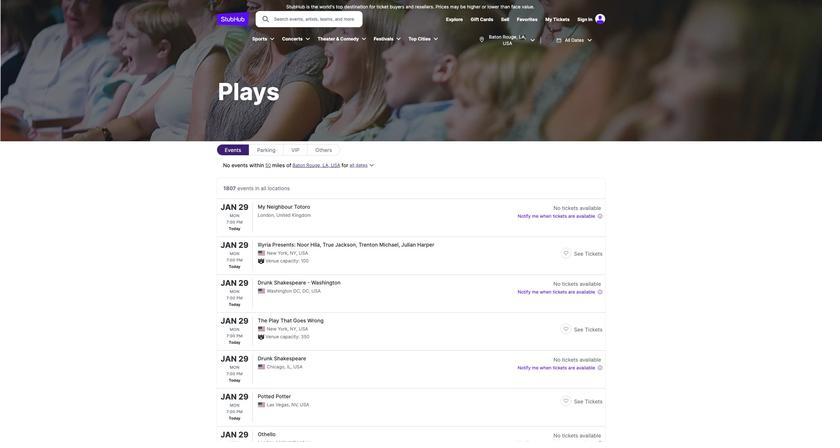 Task type: describe. For each thing, give the bounding box(es) containing it.
3 see from the top
[[574, 398, 583, 405]]

potted
[[258, 393, 274, 400]]

jan 29
[[221, 430, 249, 439]]

harper
[[417, 241, 434, 248]]

all inside for all dates
[[350, 162, 354, 168]]

il,
[[287, 364, 292, 369]]

resellers.
[[415, 4, 434, 9]]

concerts link
[[279, 32, 305, 46]]

illyria
[[258, 241, 271, 248]]

nv,
[[291, 402, 299, 407]]

york, for presents:
[[278, 250, 289, 256]]

see tickets for wrong
[[574, 326, 603, 333]]

stubhub
[[286, 4, 305, 9]]

jan for my neighbour totoro
[[221, 203, 237, 212]]

jan 29 mon 7:00 pm today for the play that goes wrong
[[221, 316, 249, 345]]

theater & comedy
[[318, 36, 359, 41]]

notify me when tickets are available for drunk shakespeare - washington
[[518, 289, 595, 295]]

cards
[[480, 17, 493, 22]]

totoro
[[294, 204, 310, 210]]

us national flag image for the play that goes wrong
[[258, 326, 265, 331]]

or
[[482, 4, 486, 9]]

baton inside no events within 50 miles of baton rouge, la, usa
[[293, 162, 305, 168]]

29 for the play that goes wrong
[[238, 316, 249, 326]]

sign
[[578, 17, 587, 22]]

venue for play
[[266, 334, 279, 339]]

events
[[225, 147, 241, 153]]

1 horizontal spatial baton rouge, la, usa button
[[476, 30, 538, 51]]

tickets for the play that goes wrong
[[585, 326, 603, 333]]

concerts
[[282, 36, 303, 41]]

chicago,
[[267, 364, 286, 369]]

york, for play
[[278, 326, 289, 332]]

1 horizontal spatial for
[[369, 4, 375, 9]]

29 for drunk shakespeare - washington
[[238, 278, 249, 288]]

is
[[306, 4, 310, 9]]

7:00 for drunk shakespeare
[[227, 371, 235, 376]]

las
[[267, 402, 274, 407]]

1 dc, from the left
[[293, 288, 301, 294]]

cities
[[418, 36, 431, 41]]

venue capacity: 350
[[266, 334, 309, 339]]

1 vertical spatial baton rouge, la, usa button
[[293, 162, 340, 169]]

true
[[323, 241, 334, 248]]

1 notify me when tickets are available from the top
[[518, 213, 595, 219]]

when for drunk shakespeare - washington
[[540, 289, 552, 295]]

50 button
[[264, 161, 272, 170]]

lower
[[488, 4, 499, 9]]

us national flag image for drunk shakespeare - washington
[[258, 288, 265, 294]]

be
[[460, 4, 466, 9]]

today for the play that goes wrong
[[229, 340, 240, 345]]

350
[[301, 334, 309, 339]]

parking button
[[249, 144, 283, 156]]

shakespeare for drunk shakespeare - washington
[[274, 279, 306, 286]]

all
[[565, 37, 570, 43]]

mon for my neighbour totoro
[[230, 213, 240, 218]]

usa right il,
[[293, 364, 303, 369]]

world's
[[319, 4, 335, 9]]

-
[[307, 279, 310, 286]]

jan for drunk shakespeare - washington
[[221, 278, 237, 288]]

jackson,
[[335, 241, 357, 248]]

me for drunk shakespeare
[[532, 365, 539, 370]]

my tickets link
[[545, 17, 570, 22]]

chicago, il, usa
[[267, 364, 303, 369]]

potter
[[276, 393, 291, 400]]

events button
[[217, 144, 249, 156]]

jan 29 mon 7:00 pm today for potted potter
[[221, 392, 249, 421]]

Search events, artists, teams, and more field
[[273, 16, 356, 23]]

julian
[[401, 241, 416, 248]]

7:00 for potted potter
[[227, 409, 235, 414]]

7:00 for drunk shakespeare - washington
[[227, 296, 235, 300]]

mon for the play that goes wrong
[[230, 327, 240, 332]]

trenton
[[359, 241, 378, 248]]

see for wrong
[[574, 326, 583, 333]]

no events within 50 miles of baton rouge, la, usa
[[223, 162, 340, 169]]

capacity: for that
[[280, 334, 300, 339]]

favorites
[[517, 17, 538, 22]]

venue for presents:
[[266, 258, 279, 263]]

mon for potted potter
[[230, 403, 240, 408]]

7:00 for illyria presents: noor hila, true jackson, trenton michael, julian harper
[[227, 258, 235, 262]]

today for drunk shakespeare
[[229, 378, 240, 383]]

when for drunk shakespeare
[[540, 365, 552, 370]]

usa inside baton rouge, la, usa
[[503, 41, 512, 46]]

miles
[[272, 162, 285, 169]]

100
[[301, 258, 309, 263]]

stubhub is the world's top destination for ticket buyers and resellers. prices may be higher or lower than face value.
[[286, 4, 535, 9]]

the
[[258, 317, 267, 324]]

value.
[[522, 4, 535, 9]]

&
[[336, 36, 339, 41]]

usa inside no events within 50 miles of baton rouge, la, usa
[[331, 162, 340, 168]]

new for play
[[267, 326, 277, 332]]

others button
[[307, 144, 340, 156]]

goes
[[293, 317, 306, 324]]

than
[[500, 4, 510, 9]]

sports link
[[249, 32, 270, 46]]

no for drunk shakespeare - washington
[[554, 281, 561, 287]]

notify me when tickets are available button for drunk shakespeare - washington
[[518, 288, 603, 296]]

capacity: for noor
[[280, 258, 300, 263]]

vegas,
[[276, 402, 290, 407]]

hila,
[[310, 241, 321, 248]]

tooltip image for othello
[[597, 441, 603, 442]]

all dates
[[565, 37, 584, 43]]

gift cards link
[[471, 17, 493, 22]]

drunk shakespeare
[[258, 355, 306, 362]]

mon for drunk shakespeare
[[230, 365, 240, 370]]

vip button
[[283, 144, 307, 156]]

parking
[[257, 147, 275, 153]]

in
[[588, 17, 593, 22]]

neighbour
[[267, 204, 293, 210]]

ny, for noor
[[290, 250, 298, 256]]

drunk for drunk shakespeare - washington
[[258, 279, 273, 286]]

favorites link
[[517, 17, 538, 22]]

in
[[255, 185, 259, 192]]

3 see tickets from the top
[[574, 398, 603, 405]]

7 jan from the top
[[221, 430, 237, 439]]

venue capacity: 100
[[266, 258, 309, 263]]

sports
[[252, 36, 267, 41]]

gift cards
[[471, 17, 493, 22]]

usa down drunk shakespeare - washington
[[312, 288, 321, 294]]

notify me when tickets are available button for drunk shakespeare
[[518, 364, 603, 371]]

see for true
[[574, 251, 583, 257]]

explore
[[446, 17, 463, 22]]

plays
[[218, 77, 280, 105]]

29 for potted potter
[[238, 392, 249, 402]]

jan 29 mon 7:00 pm today for drunk shakespeare
[[221, 354, 249, 383]]

1 notify from the top
[[518, 213, 531, 219]]

29 for drunk shakespeare
[[238, 354, 249, 364]]

1 no tickets available from the top
[[554, 205, 601, 211]]

mon for illyria presents: noor hila, true jackson, trenton michael, julian harper
[[230, 251, 240, 256]]

others
[[315, 147, 332, 153]]

ny, for that
[[290, 326, 298, 332]]

tickets for potted potter
[[585, 398, 603, 405]]

notify me when tickets are available for drunk shakespeare
[[518, 365, 595, 370]]

festivals
[[374, 36, 394, 41]]

theater
[[318, 36, 335, 41]]

notify for drunk shakespeare
[[518, 365, 531, 370]]

1807 events in all locations
[[223, 185, 290, 192]]

0 horizontal spatial washington
[[267, 288, 292, 294]]

pm for drunk shakespeare
[[236, 371, 243, 376]]

2 dc, from the left
[[302, 288, 310, 294]]

the
[[311, 4, 318, 9]]

baton inside baton rouge, la, usa
[[489, 34, 502, 40]]

gift
[[471, 17, 479, 22]]

la, inside baton rouge, la, usa
[[519, 34, 526, 40]]



Task type: vqa. For each thing, say whether or not it's contained in the screenshot.
field
no



Task type: locate. For each thing, give the bounding box(es) containing it.
4 29 from the top
[[238, 316, 249, 326]]

2 vertical spatial me
[[532, 365, 539, 370]]

7:00 for the play that goes wrong
[[227, 333, 235, 338]]

1 new from the top
[[267, 250, 277, 256]]

2 vertical spatial us national flag image
[[258, 402, 265, 407]]

rouge, inside baton rouge, la, usa
[[503, 34, 518, 40]]

3 pm from the top
[[236, 296, 243, 300]]

explore link
[[446, 17, 463, 22]]

sell link
[[501, 17, 509, 22]]

2 vertical spatial notify me when tickets are available
[[518, 365, 595, 370]]

1 vertical spatial drunk
[[258, 355, 273, 362]]

6 29 from the top
[[238, 392, 249, 402]]

3 notify me when tickets are available button from the top
[[518, 364, 603, 371]]

new york, ny, usa up venue capacity: 100
[[267, 250, 308, 256]]

2 pm from the top
[[236, 258, 243, 262]]

no for othello
[[554, 432, 561, 439]]

1 jan 29 mon 7:00 pm today from the top
[[221, 203, 249, 231]]

shakespeare up washington dc, dc, usa
[[274, 279, 306, 286]]

the play that goes wrong
[[258, 317, 324, 324]]

0 vertical spatial baton
[[489, 34, 502, 40]]

united
[[276, 212, 291, 218]]

shakespeare up il,
[[274, 355, 306, 362]]

1 vertical spatial shakespeare
[[274, 355, 306, 362]]

baton down cards
[[489, 34, 502, 40]]

2 notify from the top
[[518, 289, 531, 295]]

0 vertical spatial for
[[369, 4, 375, 9]]

2 notify me when tickets are available from the top
[[518, 289, 595, 295]]

1 29 from the top
[[238, 203, 249, 212]]

drunk up washington dc, dc, usa
[[258, 279, 273, 286]]

new down illyria
[[267, 250, 277, 256]]

no tickets available for othello
[[554, 432, 601, 439]]

1 vertical spatial baton
[[293, 162, 305, 168]]

50
[[265, 162, 271, 168]]

locations
[[268, 185, 290, 192]]

2 today from the top
[[229, 264, 240, 269]]

la, inside no events within 50 miles of baton rouge, la, usa
[[323, 162, 330, 168]]

tooltip image for drunk shakespeare
[[597, 365, 603, 370]]

1 pm from the top
[[236, 220, 243, 225]]

othello
[[258, 431, 276, 437]]

2 new york, ny, usa from the top
[[267, 326, 308, 332]]

3 today from the top
[[229, 302, 240, 307]]

3 when from the top
[[540, 365, 552, 370]]

1 new york, ny, usa from the top
[[267, 250, 308, 256]]

no tickets available for drunk shakespeare
[[554, 356, 601, 363]]

my inside my neighbour totoro london, united kingdom
[[258, 204, 265, 210]]

2 drunk from the top
[[258, 355, 273, 362]]

my right favorites link
[[545, 17, 552, 22]]

see tickets for true
[[574, 251, 603, 257]]

and
[[406, 4, 414, 9]]

2 vertical spatial see tickets
[[574, 398, 603, 405]]

1 vertical spatial my
[[258, 204, 265, 210]]

festivals link
[[371, 32, 396, 46]]

today for drunk shakespeare - washington
[[229, 302, 240, 307]]

pm
[[236, 220, 243, 225], [236, 258, 243, 262], [236, 296, 243, 300], [236, 333, 243, 338], [236, 371, 243, 376], [236, 409, 243, 414]]

jan for drunk shakespeare
[[221, 354, 237, 364]]

2 ny, from the top
[[290, 326, 298, 332]]

notify for drunk shakespeare - washington
[[518, 289, 531, 295]]

0 vertical spatial notify
[[518, 213, 531, 219]]

3 no tickets available from the top
[[554, 356, 601, 363]]

my neighbour totoro london, united kingdom
[[258, 204, 311, 218]]

1 shakespeare from the top
[[274, 279, 306, 286]]

venue down illyria
[[266, 258, 279, 263]]

3 us national flag image from the top
[[258, 402, 265, 407]]

3 mon from the top
[[230, 289, 240, 294]]

my up london,
[[258, 204, 265, 210]]

usa up 100
[[299, 250, 308, 256]]

are for drunk shakespeare - washington
[[568, 289, 575, 295]]

0 vertical spatial washington
[[311, 279, 341, 286]]

us national flag image for drunk shakespeare
[[258, 364, 265, 369]]

jan for potted potter
[[221, 392, 237, 402]]

events down events on the left top of the page
[[232, 162, 248, 169]]

us national flag image down illyria
[[258, 251, 265, 256]]

new york, ny, usa up venue capacity: 350
[[267, 326, 308, 332]]

us national flag image
[[258, 251, 265, 256], [258, 326, 265, 331], [258, 402, 265, 407]]

0 vertical spatial shakespeare
[[274, 279, 306, 286]]

rouge, down others button
[[306, 162, 321, 168]]

1 vertical spatial ny,
[[290, 326, 298, 332]]

2 when from the top
[[540, 289, 552, 295]]

1 tooltip image from the top
[[597, 289, 603, 295]]

me for drunk shakespeare - washington
[[532, 289, 539, 295]]

new for presents:
[[267, 250, 277, 256]]

are
[[568, 213, 575, 219], [568, 289, 575, 295], [568, 365, 575, 370]]

are for drunk shakespeare
[[568, 365, 575, 370]]

1 vertical spatial when
[[540, 289, 552, 295]]

0 horizontal spatial baton rouge, la, usa button
[[293, 162, 340, 169]]

york, down presents:
[[278, 250, 289, 256]]

ticket
[[377, 4, 389, 9]]

1 horizontal spatial baton
[[489, 34, 502, 40]]

new york, ny, usa for that
[[267, 326, 308, 332]]

london,
[[258, 212, 275, 218]]

theater & comedy link
[[314, 32, 361, 46]]

dates
[[571, 37, 584, 43]]

ny, up venue capacity: 100
[[290, 250, 298, 256]]

tickets for illyria presents: noor hila, true jackson, trenton michael, julian harper
[[585, 251, 603, 257]]

washington
[[311, 279, 341, 286], [267, 288, 292, 294]]

usa right nv,
[[300, 402, 309, 407]]

1 horizontal spatial all
[[350, 162, 354, 168]]

2 tooltip image from the top
[[597, 365, 603, 370]]

1 jan from the top
[[221, 203, 237, 212]]

2 venue from the top
[[266, 334, 279, 339]]

1 are from the top
[[568, 213, 575, 219]]

1 us national flag image from the top
[[258, 288, 265, 294]]

2 vertical spatial see
[[574, 398, 583, 405]]

1 vertical spatial capacity:
[[280, 334, 300, 339]]

1 vertical spatial notify me when tickets are available button
[[518, 288, 603, 296]]

2 new from the top
[[267, 326, 277, 332]]

1 vertical spatial see
[[574, 326, 583, 333]]

york,
[[278, 250, 289, 256], [278, 326, 289, 332]]

us national flag image left las
[[258, 402, 265, 407]]

1 vertical spatial us national flag image
[[258, 364, 265, 369]]

0 horizontal spatial baton
[[293, 162, 305, 168]]

0 vertical spatial ny,
[[290, 250, 298, 256]]

6 jan 29 mon 7:00 pm today from the top
[[221, 392, 249, 421]]

usa down sell link
[[503, 41, 512, 46]]

tooltip image
[[597, 214, 603, 219]]

4 jan from the top
[[221, 316, 237, 326]]

0 horizontal spatial la,
[[323, 162, 330, 168]]

us national flag image for potted potter
[[258, 402, 265, 407]]

sign in
[[578, 17, 593, 22]]

2 mon from the top
[[230, 251, 240, 256]]

jan 29 mon 7:00 pm today
[[221, 203, 249, 231], [221, 240, 249, 269], [221, 278, 249, 307], [221, 316, 249, 345], [221, 354, 249, 383], [221, 392, 249, 421]]

tickets
[[562, 205, 578, 211], [553, 213, 567, 219], [562, 281, 578, 287], [553, 289, 567, 295], [562, 356, 578, 363], [553, 365, 567, 370], [562, 432, 578, 439]]

6 mon from the top
[[230, 403, 240, 408]]

wrong
[[307, 317, 324, 324]]

events left in at the left top of page
[[237, 185, 254, 192]]

5 7:00 from the top
[[227, 371, 235, 376]]

0 vertical spatial when
[[540, 213, 552, 219]]

within
[[249, 162, 264, 169]]

see
[[574, 251, 583, 257], [574, 326, 583, 333], [574, 398, 583, 405]]

1 horizontal spatial la,
[[519, 34, 526, 40]]

jan
[[221, 203, 237, 212], [221, 240, 237, 250], [221, 278, 237, 288], [221, 316, 237, 326], [221, 354, 237, 364], [221, 392, 237, 402], [221, 430, 237, 439]]

0 vertical spatial are
[[568, 213, 575, 219]]

1 horizontal spatial my
[[545, 17, 552, 22]]

rouge, inside no events within 50 miles of baton rouge, la, usa
[[306, 162, 321, 168]]

no for drunk shakespeare
[[554, 356, 561, 363]]

0 vertical spatial capacity:
[[280, 258, 300, 263]]

3 jan from the top
[[221, 278, 237, 288]]

potted potter
[[258, 393, 291, 400]]

5 pm from the top
[[236, 371, 243, 376]]

0 vertical spatial us national flag image
[[258, 288, 265, 294]]

2 me from the top
[[532, 289, 539, 295]]

2 vertical spatial tooltip image
[[597, 441, 603, 442]]

face
[[511, 4, 521, 9]]

pm for illyria presents: noor hila, true jackson, trenton michael, julian harper
[[236, 258, 243, 262]]

1 vertical spatial washington
[[267, 288, 292, 294]]

7:00 for my neighbour totoro
[[227, 220, 235, 225]]

sign in link
[[578, 17, 593, 22]]

2 vertical spatial notify
[[518, 365, 531, 370]]

dc, down drunk shakespeare - washington
[[293, 288, 301, 294]]

1 mon from the top
[[230, 213, 240, 218]]

5 jan from the top
[[221, 354, 237, 364]]

2 are from the top
[[568, 289, 575, 295]]

6 7:00 from the top
[[227, 409, 235, 414]]

6 jan from the top
[[221, 392, 237, 402]]

5 29 from the top
[[238, 354, 249, 364]]

2 see tickets from the top
[[574, 326, 603, 333]]

see tickets
[[574, 251, 603, 257], [574, 326, 603, 333], [574, 398, 603, 405]]

higher
[[467, 4, 481, 9]]

2 us national flag image from the top
[[258, 364, 265, 369]]

1 vertical spatial notify
[[518, 289, 531, 295]]

buyers
[[390, 4, 404, 9]]

6 today from the top
[[229, 416, 240, 421]]

4 jan 29 mon 7:00 pm today from the top
[[221, 316, 249, 345]]

4 today from the top
[[229, 340, 240, 345]]

0 vertical spatial notify me when tickets are available button
[[518, 212, 603, 220]]

baton rouge, la, usa button down sell
[[476, 30, 538, 51]]

ny,
[[290, 250, 298, 256], [290, 326, 298, 332]]

4 mon from the top
[[230, 327, 240, 332]]

rouge, down sell link
[[503, 34, 518, 40]]

0 horizontal spatial for
[[342, 162, 348, 169]]

1 vertical spatial us national flag image
[[258, 326, 265, 331]]

all right in at the left top of page
[[261, 185, 266, 192]]

1 venue from the top
[[266, 258, 279, 263]]

1 york, from the top
[[278, 250, 289, 256]]

for left the dates
[[342, 162, 348, 169]]

york, down that
[[278, 326, 289, 332]]

for
[[369, 4, 375, 9], [342, 162, 348, 169]]

0 vertical spatial new york, ny, usa
[[267, 250, 308, 256]]

5 today from the top
[[229, 378, 240, 383]]

1 vertical spatial notify me when tickets are available
[[518, 289, 595, 295]]

4 pm from the top
[[236, 333, 243, 338]]

of
[[286, 162, 291, 169]]

may
[[450, 4, 459, 9]]

3 notify me when tickets are available from the top
[[518, 365, 595, 370]]

dc, down -
[[302, 288, 310, 294]]

1 horizontal spatial dc,
[[302, 288, 310, 294]]

las vegas, nv, usa
[[267, 402, 309, 407]]

top cities link
[[405, 32, 433, 46]]

my
[[545, 17, 552, 22], [258, 204, 265, 210]]

1 vertical spatial events
[[237, 185, 254, 192]]

0 vertical spatial us national flag image
[[258, 251, 265, 256]]

no tickets available for drunk shakespeare - washington
[[554, 281, 601, 287]]

notify me when tickets are available
[[518, 213, 595, 219], [518, 289, 595, 295], [518, 365, 595, 370]]

jan for the play that goes wrong
[[221, 316, 237, 326]]

4 no tickets available from the top
[[554, 432, 601, 439]]

events for in
[[237, 185, 254, 192]]

2 us national flag image from the top
[[258, 326, 265, 331]]

1 us national flag image from the top
[[258, 251, 265, 256]]

drunk up chicago,
[[258, 355, 273, 362]]

shakespeare for drunk shakespeare
[[274, 355, 306, 362]]

0 vertical spatial see
[[574, 251, 583, 257]]

top
[[336, 4, 343, 9]]

us national flag image left chicago,
[[258, 364, 265, 369]]

mon for drunk shakespeare - washington
[[230, 289, 240, 294]]

baton right of
[[293, 162, 305, 168]]

0 vertical spatial rouge,
[[503, 34, 518, 40]]

3 notify from the top
[[518, 365, 531, 370]]

ny, down 'the play that goes wrong'
[[290, 326, 298, 332]]

1 when from the top
[[540, 213, 552, 219]]

1 vertical spatial venue
[[266, 334, 279, 339]]

29
[[238, 203, 249, 212], [238, 240, 249, 250], [238, 278, 249, 288], [238, 316, 249, 326], [238, 354, 249, 364], [238, 392, 249, 402], [238, 430, 249, 439]]

jan 29 mon 7:00 pm today for drunk shakespeare - washington
[[221, 278, 249, 307]]

0 vertical spatial york,
[[278, 250, 289, 256]]

0 vertical spatial tooltip image
[[597, 289, 603, 295]]

0 vertical spatial drunk
[[258, 279, 273, 286]]

usa
[[503, 41, 512, 46], [331, 162, 340, 168], [299, 250, 308, 256], [312, 288, 321, 294], [299, 326, 308, 332], [293, 364, 303, 369], [300, 402, 309, 407]]

0 horizontal spatial all
[[261, 185, 266, 192]]

new york, ny, usa for noor
[[267, 250, 308, 256]]

1 ny, from the top
[[290, 250, 298, 256]]

jan 29 mon 7:00 pm today for my neighbour totoro
[[221, 203, 249, 231]]

for left ticket
[[369, 4, 375, 9]]

pm for my neighbour totoro
[[236, 220, 243, 225]]

1 see tickets from the top
[[574, 251, 603, 257]]

1 vertical spatial tooltip image
[[597, 365, 603, 370]]

today for illyria presents: noor hila, true jackson, trenton michael, julian harper
[[229, 264, 240, 269]]

events for within
[[232, 162, 248, 169]]

my for tickets
[[545, 17, 552, 22]]

new down the play
[[267, 326, 277, 332]]

my for neighbour
[[258, 204, 265, 210]]

1 vertical spatial york,
[[278, 326, 289, 332]]

us national flag image
[[258, 288, 265, 294], [258, 364, 265, 369]]

that
[[280, 317, 292, 324]]

2 vertical spatial notify me when tickets are available button
[[518, 364, 603, 371]]

2 notify me when tickets are available button from the top
[[518, 288, 603, 296]]

comedy
[[340, 36, 359, 41]]

7:00
[[227, 220, 235, 225], [227, 258, 235, 262], [227, 296, 235, 300], [227, 333, 235, 338], [227, 371, 235, 376], [227, 409, 235, 414]]

drunk for drunk shakespeare
[[258, 355, 273, 362]]

5 mon from the top
[[230, 365, 240, 370]]

1 vertical spatial new york, ny, usa
[[267, 326, 308, 332]]

29 for my neighbour totoro
[[238, 203, 249, 212]]

2 shakespeare from the top
[[274, 355, 306, 362]]

washington right -
[[311, 279, 341, 286]]

1 vertical spatial la,
[[323, 162, 330, 168]]

3 tooltip image from the top
[[597, 441, 603, 442]]

0 horizontal spatial rouge,
[[306, 162, 321, 168]]

available
[[580, 205, 601, 211], [576, 213, 595, 219], [580, 281, 601, 287], [576, 289, 595, 295], [580, 356, 601, 363], [576, 365, 595, 370], [580, 432, 601, 439]]

la,
[[519, 34, 526, 40], [323, 162, 330, 168]]

usa up 350
[[299, 326, 308, 332]]

3 7:00 from the top
[[227, 296, 235, 300]]

3 are from the top
[[568, 365, 575, 370]]

0 vertical spatial events
[[232, 162, 248, 169]]

noor
[[297, 241, 309, 248]]

pm for drunk shakespeare - washington
[[236, 296, 243, 300]]

1 vertical spatial rouge,
[[306, 162, 321, 168]]

0 vertical spatial my
[[545, 17, 552, 22]]

1 7:00 from the top
[[227, 220, 235, 225]]

usa left for all dates
[[331, 162, 340, 168]]

1 vertical spatial see tickets
[[574, 326, 603, 333]]

0 vertical spatial new
[[267, 250, 277, 256]]

1 capacity: from the top
[[280, 258, 300, 263]]

2 jan 29 mon 7:00 pm today from the top
[[221, 240, 249, 269]]

capacity: left 100
[[280, 258, 300, 263]]

2 jan from the top
[[221, 240, 237, 250]]

shakespeare
[[274, 279, 306, 286], [274, 355, 306, 362]]

4 7:00 from the top
[[227, 333, 235, 338]]

3 jan 29 mon 7:00 pm today from the top
[[221, 278, 249, 307]]

0 horizontal spatial my
[[258, 204, 265, 210]]

pm for potted potter
[[236, 409, 243, 414]]

2 capacity: from the top
[[280, 334, 300, 339]]

1 vertical spatial are
[[568, 289, 575, 295]]

0 vertical spatial all
[[350, 162, 354, 168]]

1 me from the top
[[532, 213, 539, 219]]

play
[[269, 317, 279, 324]]

capacity: left 350
[[280, 334, 300, 339]]

la, down others button
[[323, 162, 330, 168]]

michael,
[[379, 241, 400, 248]]

1 vertical spatial new
[[267, 326, 277, 332]]

0 vertical spatial venue
[[266, 258, 279, 263]]

0 vertical spatial see tickets
[[574, 251, 603, 257]]

1 notify me when tickets are available button from the top
[[518, 212, 603, 220]]

all left the dates
[[350, 162, 354, 168]]

us national flag image down the
[[258, 326, 265, 331]]

2 see from the top
[[574, 326, 583, 333]]

3 me from the top
[[532, 365, 539, 370]]

venue down the play
[[266, 334, 279, 339]]

jan for illyria presents: noor hila, true jackson, trenton michael, julian harper
[[221, 240, 237, 250]]

1 vertical spatial all
[[261, 185, 266, 192]]

sell
[[501, 17, 509, 22]]

tooltip image
[[597, 289, 603, 295], [597, 365, 603, 370], [597, 441, 603, 442]]

pm for the play that goes wrong
[[236, 333, 243, 338]]

2 york, from the top
[[278, 326, 289, 332]]

presents:
[[272, 241, 296, 248]]

stubhub image
[[217, 11, 249, 27]]

1 today from the top
[[229, 226, 240, 231]]

washington down drunk shakespeare - washington
[[267, 288, 292, 294]]

0 vertical spatial la,
[[519, 34, 526, 40]]

1 drunk from the top
[[258, 279, 273, 286]]

drunk
[[258, 279, 273, 286], [258, 355, 273, 362]]

29 for illyria presents: noor hila, true jackson, trenton michael, julian harper
[[238, 240, 249, 250]]

baton rouge, la, usa button down others button
[[293, 162, 340, 169]]

jan 29 mon 7:00 pm today for illyria presents: noor hila, true jackson, trenton michael, julian harper
[[221, 240, 249, 269]]

la, down favorites link
[[519, 34, 526, 40]]

1807
[[223, 185, 236, 192]]

2 29 from the top
[[238, 240, 249, 250]]

for all dates
[[342, 162, 368, 169]]

1 see from the top
[[574, 251, 583, 257]]

1 vertical spatial me
[[532, 289, 539, 295]]

1 horizontal spatial rouge,
[[503, 34, 518, 40]]

6 pm from the top
[[236, 409, 243, 414]]

us national flag image up the
[[258, 288, 265, 294]]

tooltip image for drunk shakespeare - washington
[[597, 289, 603, 295]]

drunk shakespeare - washington
[[258, 279, 341, 286]]

7 29 from the top
[[238, 430, 249, 439]]

2 vertical spatial are
[[568, 365, 575, 370]]

illyria presents: noor hila, true jackson, trenton michael, julian harper
[[258, 241, 434, 248]]

today for potted potter
[[229, 416, 240, 421]]

1 horizontal spatial washington
[[311, 279, 341, 286]]

us national flag image for illyria presents: noor hila, true jackson, trenton michael, julian harper
[[258, 251, 265, 256]]

5 jan 29 mon 7:00 pm today from the top
[[221, 354, 249, 383]]

3 29 from the top
[[238, 278, 249, 288]]

0 vertical spatial notify me when tickets are available
[[518, 213, 595, 219]]

dc,
[[293, 288, 301, 294], [302, 288, 310, 294]]

2 vertical spatial when
[[540, 365, 552, 370]]

2 7:00 from the top
[[227, 258, 235, 262]]

prices
[[436, 4, 449, 9]]

0 vertical spatial me
[[532, 213, 539, 219]]

washington dc, dc, usa
[[267, 288, 321, 294]]

0 vertical spatial baton rouge, la, usa button
[[476, 30, 538, 51]]

kingdom
[[292, 212, 311, 218]]

2 no tickets available from the top
[[554, 281, 601, 287]]

0 horizontal spatial dc,
[[293, 288, 301, 294]]

1 vertical spatial for
[[342, 162, 348, 169]]

dates
[[356, 162, 368, 168]]

tickets
[[553, 17, 570, 22], [585, 251, 603, 257], [585, 326, 603, 333], [585, 398, 603, 405]]

destination
[[344, 4, 368, 9]]



